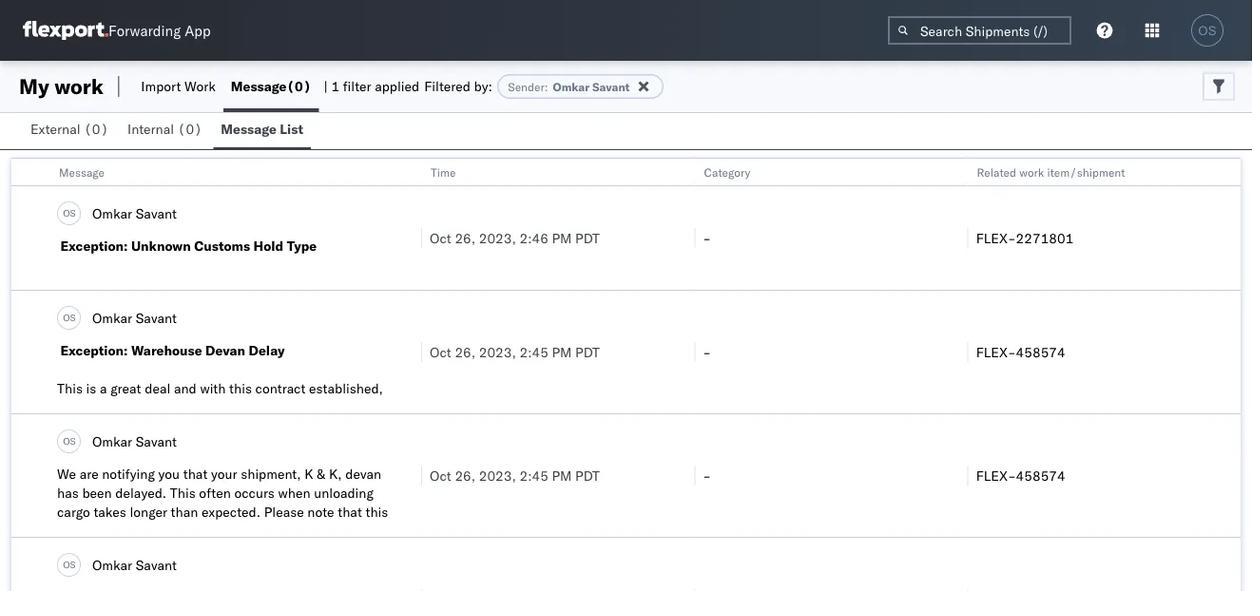 Task type: locate. For each thing, give the bounding box(es) containing it.
has
[[57, 485, 79, 502]]

and up lucrative
[[174, 380, 197, 397]]

forwarding app link
[[23, 21, 211, 40]]

2 omkar savant from the top
[[92, 310, 177, 326]]

omkar right :
[[553, 79, 590, 94]]

notifying
[[102, 466, 155, 483]]

your down longer
[[130, 523, 156, 540]]

savant right :
[[593, 79, 630, 94]]

2 vertical spatial message
[[59, 165, 105, 179]]

1 horizontal spatial you
[[341, 542, 362, 559]]

0 vertical spatial 458574
[[1016, 344, 1066, 361]]

savant
[[593, 79, 630, 94], [136, 205, 177, 222], [136, 310, 177, 326], [136, 433, 177, 450], [136, 557, 177, 574]]

1 vertical spatial flex- 458574
[[977, 468, 1066, 484]]

0 vertical spatial oct 26, 2023, 2:45 pm pdt
[[430, 344, 600, 361]]

1 horizontal spatial will
[[271, 542, 292, 559]]

with inside we are notifying you that your shipment, k & k, devan has been delayed. this often occurs when unloading cargo takes longer than expected. please note that this may impact your shipment's final delivery date. we appreciate your understanding and will update you with the status of your shipment
[[366, 542, 391, 559]]

o s down the we
[[63, 435, 76, 447]]

2023, for your
[[479, 468, 516, 484]]

1 horizontal spatial this
[[366, 504, 388, 521]]

with up partnership.
[[200, 380, 226, 397]]

exception: for exception: warehouse devan delay
[[60, 342, 128, 359]]

0 horizontal spatial and
[[174, 380, 197, 397]]

delay
[[249, 342, 285, 359]]

will down is
[[77, 399, 98, 416]]

2 horizontal spatial (0)
[[287, 78, 311, 95]]

2 vertical spatial pdt
[[576, 468, 600, 484]]

&
[[317, 466, 326, 483]]

2 flex- from the top
[[977, 344, 1016, 361]]

0 vertical spatial that
[[183, 466, 208, 483]]

1
[[331, 78, 340, 95]]

1 vertical spatial and
[[245, 542, 268, 559]]

we right date.
[[343, 523, 362, 540]]

1 vertical spatial 2023,
[[479, 344, 516, 361]]

4 resize handle column header from the left
[[1218, 159, 1241, 592]]

savant up unknown
[[136, 205, 177, 222]]

2 vertical spatial -
[[703, 468, 711, 484]]

0 horizontal spatial this
[[57, 380, 83, 397]]

message for list
[[221, 121, 277, 137]]

occurs
[[234, 485, 275, 502]]

3 26, from the top
[[455, 468, 476, 484]]

0 vertical spatial with
[[200, 380, 226, 397]]

oct 26, 2023, 2:46 pm pdt
[[430, 230, 600, 246]]

1 horizontal spatial (0)
[[178, 121, 202, 137]]

1 exception: from the top
[[60, 238, 128, 254]]

1 flex- from the top
[[977, 230, 1016, 246]]

import work
[[141, 78, 216, 95]]

1 horizontal spatial work
[[1020, 165, 1045, 179]]

resize handle column header
[[399, 159, 421, 592], [672, 159, 695, 592], [945, 159, 968, 592], [1218, 159, 1241, 592]]

0 vertical spatial 2023,
[[479, 230, 516, 246]]

message (0)
[[231, 78, 311, 95]]

1 s from the top
[[70, 207, 76, 219]]

26,
[[455, 230, 476, 246], [455, 344, 476, 361], [455, 468, 476, 484]]

1 vertical spatial 26,
[[455, 344, 476, 361]]

0 vertical spatial flex-
[[977, 230, 1016, 246]]

1 2023, from the top
[[479, 230, 516, 246]]

2 vertical spatial pm
[[552, 468, 572, 484]]

flexport. image
[[23, 21, 108, 40]]

1 resize handle column header from the left
[[399, 159, 421, 592]]

and inside this is a great deal and with this contract established, we will create a lucrative partnership.
[[174, 380, 197, 397]]

1 vertical spatial this
[[170, 485, 196, 502]]

we up has
[[57, 466, 76, 483]]

3 - from the top
[[703, 468, 711, 484]]

2 - from the top
[[703, 344, 711, 361]]

s down the we
[[70, 435, 76, 447]]

0 vertical spatial oct
[[430, 230, 452, 246]]

0 vertical spatial you
[[158, 466, 180, 483]]

0 horizontal spatial with
[[200, 380, 226, 397]]

omkar up warehouse
[[92, 310, 132, 326]]

that
[[183, 466, 208, 483], [338, 504, 362, 521]]

0 vertical spatial exception:
[[60, 238, 128, 254]]

2:46
[[520, 230, 549, 246]]

pdt for your
[[576, 468, 600, 484]]

message inside button
[[221, 121, 277, 137]]

(0) left |
[[287, 78, 311, 95]]

with inside this is a great deal and with this contract established, we will create a lucrative partnership.
[[200, 380, 226, 397]]

2 resize handle column header from the left
[[672, 159, 695, 592]]

1 vertical spatial this
[[366, 504, 388, 521]]

1 vertical spatial a
[[143, 399, 150, 416]]

will down delivery
[[271, 542, 292, 559]]

Search Shipments (/) text field
[[888, 16, 1072, 45]]

a down 'deal'
[[143, 399, 150, 416]]

message up message list
[[231, 78, 287, 95]]

final
[[228, 523, 255, 540]]

3 resize handle column header from the left
[[945, 159, 968, 592]]

this up the we
[[57, 380, 83, 397]]

o down external (0) button
[[63, 207, 70, 219]]

sender
[[508, 79, 545, 94]]

my work
[[19, 73, 104, 99]]

omkar savant up unknown
[[92, 205, 177, 222]]

0 horizontal spatial will
[[77, 399, 98, 416]]

that down unloading
[[338, 504, 362, 521]]

1 horizontal spatial that
[[338, 504, 362, 521]]

2 exception: from the top
[[60, 342, 128, 359]]

2 oct 26, 2023, 2:45 pm pdt from the top
[[430, 468, 600, 484]]

this
[[229, 380, 252, 397], [366, 504, 388, 521]]

that up often
[[183, 466, 208, 483]]

1 vertical spatial will
[[271, 542, 292, 559]]

1 horizontal spatial a
[[143, 399, 150, 416]]

1 vertical spatial message
[[221, 121, 277, 137]]

1 horizontal spatial this
[[170, 485, 196, 502]]

0 horizontal spatial you
[[158, 466, 180, 483]]

pdt
[[576, 230, 600, 246], [576, 344, 600, 361], [576, 468, 600, 484]]

0 vertical spatial 2:45
[[520, 344, 549, 361]]

0 horizontal spatial (0)
[[84, 121, 109, 137]]

1 pdt from the top
[[576, 230, 600, 246]]

pm for your
[[552, 468, 572, 484]]

this up than
[[170, 485, 196, 502]]

will
[[77, 399, 98, 416], [271, 542, 292, 559]]

1 vertical spatial we
[[343, 523, 362, 540]]

0 horizontal spatial that
[[183, 466, 208, 483]]

1 vertical spatial pm
[[552, 344, 572, 361]]

you right the update
[[341, 542, 362, 559]]

1 vertical spatial 458574
[[1016, 468, 1066, 484]]

a right is
[[100, 380, 107, 397]]

0 vertical spatial flex- 458574
[[977, 344, 1066, 361]]

oct
[[430, 230, 452, 246], [430, 344, 452, 361], [430, 468, 452, 484]]

1 vertical spatial you
[[341, 542, 362, 559]]

1 oct from the top
[[430, 230, 452, 246]]

1 vertical spatial oct
[[430, 344, 452, 361]]

0 vertical spatial 26,
[[455, 230, 476, 246]]

exception: for exception: unknown customs hold type
[[60, 238, 128, 254]]

0 vertical spatial we
[[57, 466, 76, 483]]

oct for your
[[430, 468, 452, 484]]

0 horizontal spatial work
[[54, 73, 104, 99]]

1 vertical spatial work
[[1020, 165, 1045, 179]]

2 vertical spatial oct
[[430, 468, 452, 484]]

(0) right internal
[[178, 121, 202, 137]]

2 o s from the top
[[63, 312, 76, 324]]

3 pdt from the top
[[576, 468, 600, 484]]

o up the we
[[63, 312, 70, 324]]

3 pm from the top
[[552, 468, 572, 484]]

work up "external (0)"
[[54, 73, 104, 99]]

oct 26, 2023, 2:45 pm pdt
[[430, 344, 600, 361], [430, 468, 600, 484]]

1 horizontal spatial and
[[245, 542, 268, 559]]

this up partnership.
[[229, 380, 252, 397]]

related work item/shipment
[[977, 165, 1126, 179]]

message down external (0) button
[[59, 165, 105, 179]]

exception: left unknown
[[60, 238, 128, 254]]

k,
[[329, 466, 342, 483]]

o down appreciate
[[63, 559, 70, 571]]

0 vertical spatial message
[[231, 78, 287, 95]]

your up of
[[124, 542, 151, 559]]

work right related
[[1020, 165, 1045, 179]]

2 vertical spatial flex-
[[977, 468, 1016, 484]]

-
[[703, 230, 711, 246], [703, 344, 711, 361], [703, 468, 711, 484]]

1 horizontal spatial we
[[343, 523, 362, 540]]

you up delayed.
[[158, 466, 180, 483]]

pm
[[552, 230, 572, 246], [552, 344, 572, 361], [552, 468, 572, 484]]

and down final
[[245, 542, 268, 559]]

a
[[100, 380, 107, 397], [143, 399, 150, 416]]

will inside this is a great deal and with this contract established, we will create a lucrative partnership.
[[77, 399, 98, 416]]

3 flex- from the top
[[977, 468, 1016, 484]]

delayed.
[[115, 485, 167, 502]]

omkar savant up warehouse
[[92, 310, 177, 326]]

2 vertical spatial 2023,
[[479, 468, 516, 484]]

o s down appreciate
[[63, 559, 76, 571]]

you
[[158, 466, 180, 483], [341, 542, 362, 559]]

0 vertical spatial will
[[77, 399, 98, 416]]

this down unloading
[[366, 504, 388, 521]]

great
[[110, 380, 141, 397]]

message left the "list" on the top left of page
[[221, 121, 277, 137]]

work
[[54, 73, 104, 99], [1020, 165, 1045, 179]]

sender : omkar savant
[[508, 79, 630, 94]]

2 vertical spatial 26,
[[455, 468, 476, 484]]

0 vertical spatial this
[[57, 380, 83, 397]]

omkar down create
[[92, 433, 132, 450]]

internal (0) button
[[120, 112, 213, 149]]

0 vertical spatial and
[[174, 380, 197, 397]]

your
[[211, 466, 237, 483], [130, 523, 156, 540], [124, 542, 151, 559], [137, 561, 163, 578]]

(0) for message (0)
[[287, 78, 311, 95]]

0 vertical spatial -
[[703, 230, 711, 246]]

1 vertical spatial that
[[338, 504, 362, 521]]

1 pm from the top
[[552, 230, 572, 246]]

flex- for your
[[977, 468, 1016, 484]]

related
[[977, 165, 1017, 179]]

we are notifying you that your shipment, k & k, devan has been delayed. this often occurs when unloading cargo takes longer than expected. please note that this may impact your shipment's final delivery date. we appreciate your understanding and will update you with the status of your shipment
[[57, 466, 391, 578]]

1 oct 26, 2023, 2:45 pm pdt from the top
[[430, 344, 600, 361]]

2271801
[[1016, 230, 1074, 246]]

1 vertical spatial flex-
[[977, 344, 1016, 361]]

s down appreciate
[[70, 559, 76, 571]]

savant right of
[[136, 557, 177, 574]]

4 omkar savant from the top
[[92, 557, 177, 574]]

with
[[200, 380, 226, 397], [366, 542, 391, 559]]

omkar savant up notifying
[[92, 433, 177, 450]]

1 - from the top
[[703, 230, 711, 246]]

exception:
[[60, 238, 128, 254], [60, 342, 128, 359]]

your right of
[[137, 561, 163, 578]]

1 26, from the top
[[455, 230, 476, 246]]

contract
[[256, 380, 306, 397]]

s up the we
[[70, 312, 76, 324]]

time
[[431, 165, 456, 179]]

1 vertical spatial pdt
[[576, 344, 600, 361]]

applied
[[375, 78, 420, 95]]

0 vertical spatial this
[[229, 380, 252, 397]]

2:45
[[520, 344, 549, 361], [520, 468, 549, 484]]

your up often
[[211, 466, 237, 483]]

message
[[231, 78, 287, 95], [221, 121, 277, 137], [59, 165, 105, 179]]

and
[[174, 380, 197, 397], [245, 542, 268, 559]]

exception: up is
[[60, 342, 128, 359]]

shipment's
[[160, 523, 225, 540]]

2 pdt from the top
[[576, 344, 600, 361]]

o s up the we
[[63, 312, 76, 324]]

savant down lucrative
[[136, 433, 177, 450]]

o s down external (0) button
[[63, 207, 76, 219]]

this inside this is a great deal and with this contract established, we will create a lucrative partnership.
[[57, 380, 83, 397]]

message list button
[[213, 112, 311, 149]]

we
[[57, 466, 76, 483], [343, 523, 362, 540]]

1 vertical spatial oct 26, 2023, 2:45 pm pdt
[[430, 468, 600, 484]]

3 2023, from the top
[[479, 468, 516, 484]]

with right the update
[[366, 542, 391, 559]]

0 horizontal spatial this
[[229, 380, 252, 397]]

(0) for external (0)
[[84, 121, 109, 137]]

4 o s from the top
[[63, 559, 76, 571]]

1 o from the top
[[63, 207, 70, 219]]

(0) right external
[[84, 121, 109, 137]]

0 vertical spatial pm
[[552, 230, 572, 246]]

1 vertical spatial with
[[366, 542, 391, 559]]

0 vertical spatial pdt
[[576, 230, 600, 246]]

1 vertical spatial exception:
[[60, 342, 128, 359]]

hold
[[254, 238, 284, 254]]

1 horizontal spatial with
[[366, 542, 391, 559]]

3 oct from the top
[[430, 468, 452, 484]]

0 vertical spatial work
[[54, 73, 104, 99]]

0 horizontal spatial a
[[100, 380, 107, 397]]

s down external (0) button
[[70, 207, 76, 219]]

resize handle column header for related work item/shipment
[[1218, 159, 1241, 592]]

note
[[308, 504, 334, 521]]

omkar savant down impact
[[92, 557, 177, 574]]

1 vertical spatial 2:45
[[520, 468, 549, 484]]

26, for exception: unknown customs hold type
[[455, 230, 476, 246]]

o
[[63, 207, 70, 219], [63, 312, 70, 324], [63, 435, 70, 447], [63, 559, 70, 571]]

o down the we
[[63, 435, 70, 447]]

1 vertical spatial -
[[703, 344, 711, 361]]



Task type: vqa. For each thing, say whether or not it's contained in the screenshot.
the topmost the FLEX-2177388
no



Task type: describe. For each thing, give the bounding box(es) containing it.
date.
[[309, 523, 340, 540]]

we
[[57, 399, 74, 416]]

3 o s from the top
[[63, 435, 76, 447]]

2 pm from the top
[[552, 344, 572, 361]]

this is a great deal and with this contract established, we will create a lucrative partnership.
[[57, 380, 383, 416]]

lucrative
[[153, 399, 205, 416]]

devan
[[346, 466, 382, 483]]

26, for your
[[455, 468, 476, 484]]

os
[[1199, 23, 1217, 38]]

omkar down impact
[[92, 557, 132, 574]]

omkar up unknown
[[92, 205, 132, 222]]

this inside we are notifying you that your shipment, k & k, devan has been delayed. this often occurs when unloading cargo takes longer than expected. please note that this may impact your shipment's final delivery date. we appreciate your understanding and will update you with the status of your shipment
[[366, 504, 388, 521]]

0 vertical spatial a
[[100, 380, 107, 397]]

unknown
[[131, 238, 191, 254]]

0 horizontal spatial we
[[57, 466, 76, 483]]

filter
[[343, 78, 371, 95]]

import
[[141, 78, 181, 95]]

often
[[199, 485, 231, 502]]

appreciate
[[57, 542, 121, 559]]

shipment,
[[241, 466, 301, 483]]

2023, for exception: unknown customs hold type
[[479, 230, 516, 246]]

import work button
[[134, 61, 223, 112]]

understanding
[[154, 542, 241, 559]]

pm for exception: unknown customs hold type
[[552, 230, 572, 246]]

savant up warehouse
[[136, 310, 177, 326]]

flex- 2271801
[[977, 230, 1074, 246]]

| 1 filter applied filtered by:
[[324, 78, 493, 95]]

of
[[121, 561, 133, 578]]

3 s from the top
[[70, 435, 76, 447]]

k
[[305, 466, 314, 483]]

3 o from the top
[[63, 435, 70, 447]]

2 flex- 458574 from the top
[[977, 468, 1066, 484]]

resize handle column header for time
[[672, 159, 695, 592]]

external
[[30, 121, 80, 137]]

type
[[287, 238, 317, 254]]

deal
[[145, 380, 171, 397]]

work
[[184, 78, 216, 95]]

filtered
[[424, 78, 471, 95]]

unloading
[[314, 485, 374, 502]]

when
[[278, 485, 311, 502]]

exception: unknown customs hold type
[[60, 238, 317, 254]]

external (0) button
[[23, 112, 120, 149]]

forwarding app
[[108, 21, 211, 39]]

- for your
[[703, 468, 711, 484]]

flex- for exception: unknown customs hold type
[[977, 230, 1016, 246]]

the
[[57, 561, 77, 578]]

category
[[704, 165, 751, 179]]

partnership.
[[209, 399, 283, 416]]

and inside we are notifying you that your shipment, k & k, devan has been delayed. this often occurs when unloading cargo takes longer than expected. please note that this may impact your shipment's final delivery date. we appreciate your understanding and will update you with the status of your shipment
[[245, 542, 268, 559]]

1 omkar savant from the top
[[92, 205, 177, 222]]

by:
[[474, 78, 493, 95]]

takes
[[94, 504, 126, 521]]

expected.
[[202, 504, 261, 521]]

oct for exception: unknown customs hold type
[[430, 230, 452, 246]]

resize handle column header for category
[[945, 159, 968, 592]]

customs
[[194, 238, 250, 254]]

os button
[[1186, 9, 1230, 52]]

(0) for internal (0)
[[178, 121, 202, 137]]

2 26, from the top
[[455, 344, 476, 361]]

delivery
[[259, 523, 306, 540]]

2 2:45 from the top
[[520, 468, 549, 484]]

resize handle column header for message
[[399, 159, 421, 592]]

|
[[324, 78, 328, 95]]

longer
[[130, 504, 167, 521]]

devan
[[206, 342, 245, 359]]

3 omkar savant from the top
[[92, 433, 177, 450]]

- for exception: unknown customs hold type
[[703, 230, 711, 246]]

exception: warehouse devan delay
[[60, 342, 285, 359]]

1 2:45 from the top
[[520, 344, 549, 361]]

4 o from the top
[[63, 559, 70, 571]]

status
[[80, 561, 118, 578]]

may
[[57, 523, 82, 540]]

is
[[86, 380, 96, 397]]

forwarding
[[108, 21, 181, 39]]

are
[[80, 466, 99, 483]]

warehouse
[[131, 342, 202, 359]]

please
[[264, 504, 304, 521]]

internal
[[128, 121, 174, 137]]

2 s from the top
[[70, 312, 76, 324]]

1 flex- 458574 from the top
[[977, 344, 1066, 361]]

message list
[[221, 121, 303, 137]]

item/shipment
[[1048, 165, 1126, 179]]

work for related
[[1020, 165, 1045, 179]]

established,
[[309, 380, 383, 397]]

list
[[280, 121, 303, 137]]

4 s from the top
[[70, 559, 76, 571]]

1 o s from the top
[[63, 207, 76, 219]]

1 458574 from the top
[[1016, 344, 1066, 361]]

will inside we are notifying you that your shipment, k & k, devan has been delayed. this often occurs when unloading cargo takes longer than expected. please note that this may impact your shipment's final delivery date. we appreciate your understanding and will update you with the status of your shipment
[[271, 542, 292, 559]]

2 oct from the top
[[430, 344, 452, 361]]

app
[[185, 21, 211, 39]]

my
[[19, 73, 49, 99]]

this inside we are notifying you that your shipment, k & k, devan has been delayed. this often occurs when unloading cargo takes longer than expected. please note that this may impact your shipment's final delivery date. we appreciate your understanding and will update you with the status of your shipment
[[170, 485, 196, 502]]

than
[[171, 504, 198, 521]]

update
[[295, 542, 337, 559]]

been
[[82, 485, 112, 502]]

this inside this is a great deal and with this contract established, we will create a lucrative partnership.
[[229, 380, 252, 397]]

pdt for exception: unknown customs hold type
[[576, 230, 600, 246]]

2 2023, from the top
[[479, 344, 516, 361]]

cargo
[[57, 504, 90, 521]]

internal (0)
[[128, 121, 202, 137]]

work for my
[[54, 73, 104, 99]]

2 o from the top
[[63, 312, 70, 324]]

external (0)
[[30, 121, 109, 137]]

shipment
[[166, 561, 222, 578]]

impact
[[85, 523, 126, 540]]

:
[[545, 79, 548, 94]]

message for (0)
[[231, 78, 287, 95]]

create
[[101, 399, 139, 416]]

2 458574 from the top
[[1016, 468, 1066, 484]]



